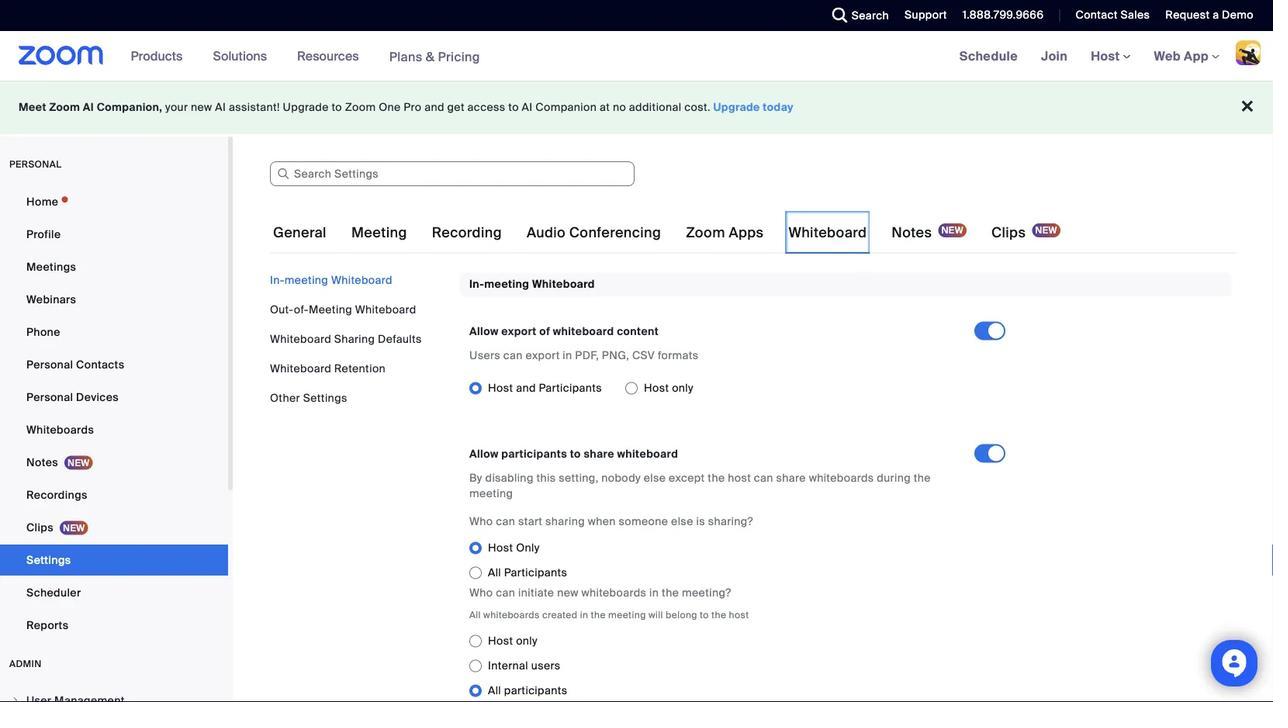 Task type: vqa. For each thing, say whether or not it's contained in the screenshot.
bottom right icon
no



Task type: describe. For each thing, give the bounding box(es) containing it.
home link
[[0, 186, 228, 217]]

0 horizontal spatial share
[[584, 447, 615, 461]]

profile
[[26, 227, 61, 241]]

access
[[468, 100, 506, 114]]

companion
[[536, 100, 597, 114]]

in-meeting whiteboard link
[[270, 273, 393, 287]]

formats
[[658, 348, 699, 363]]

can inside by disabling this setting, nobody else except the host can share whiteboards during the meeting
[[754, 471, 774, 485]]

personal contacts
[[26, 357, 125, 372]]

other settings
[[270, 391, 347, 405]]

meetings navigation
[[948, 31, 1274, 82]]

all for all whiteboards created in the meeting will belong to the host
[[470, 609, 481, 621]]

search button
[[821, 0, 893, 31]]

plans
[[389, 48, 423, 65]]

the down meeting?
[[712, 609, 727, 621]]

internal users
[[488, 659, 561, 673]]

setting,
[[559, 471, 599, 485]]

1 horizontal spatial whiteboard
[[617, 447, 679, 461]]

allow for allow participants to share whiteboard
[[470, 447, 499, 461]]

audio
[[527, 224, 566, 242]]

apps
[[729, 224, 764, 242]]

whiteboards
[[26, 423, 94, 437]]

profile link
[[0, 219, 228, 250]]

host for only
[[488, 381, 513, 395]]

phone link
[[0, 317, 228, 348]]

host for users
[[488, 634, 513, 648]]

by
[[470, 471, 483, 485]]

whiteboard retention link
[[270, 361, 386, 376]]

0 horizontal spatial whiteboards
[[484, 609, 540, 621]]

meeting down audio
[[485, 277, 530, 291]]

audio conferencing
[[527, 224, 661, 242]]

1 horizontal spatial zoom
[[345, 100, 376, 114]]

else inside by disabling this setting, nobody else except the host can share whiteboards during the meeting
[[644, 471, 666, 485]]

resources button
[[297, 31, 366, 81]]

schedule link
[[948, 31, 1030, 81]]

all participants
[[488, 684, 568, 698]]

belong
[[666, 609, 698, 621]]

personal for personal devices
[[26, 390, 73, 404]]

schedule
[[960, 48, 1018, 64]]

zoom logo image
[[19, 46, 104, 65]]

webinars link
[[0, 284, 228, 315]]

host and participants
[[488, 381, 602, 395]]

request a demo
[[1166, 8, 1254, 22]]

users
[[532, 659, 561, 673]]

reports
[[26, 618, 69, 633]]

zoom apps
[[686, 224, 764, 242]]

by disabling this setting, nobody else except the host can share whiteboards during the meeting
[[470, 471, 931, 501]]

1 upgrade from the left
[[283, 100, 329, 114]]

scheduler link
[[0, 577, 228, 609]]

meet zoom ai companion, your new ai assistant! upgrade to zoom one pro and get access to ai companion at no additional cost. upgrade today
[[19, 100, 794, 114]]

to down meeting?
[[700, 609, 709, 621]]

clips inside personal menu menu
[[26, 520, 54, 535]]

all participants
[[488, 566, 568, 580]]

whiteboard retention
[[270, 361, 386, 376]]

only inside option group
[[672, 381, 694, 395]]

webinars
[[26, 292, 76, 307]]

products
[[131, 48, 183, 64]]

meetings
[[26, 260, 76, 274]]

host button
[[1091, 48, 1131, 64]]

will
[[649, 609, 663, 621]]

pro
[[404, 100, 422, 114]]

meet
[[19, 100, 46, 114]]

admin
[[9, 658, 42, 670]]

in-meeting whiteboard inside menu bar
[[270, 273, 393, 287]]

pricing
[[438, 48, 480, 65]]

web app
[[1155, 48, 1209, 64]]

meet zoom ai companion, footer
[[0, 81, 1274, 134]]

notes inside tabs of my account settings page tab list
[[892, 224, 932, 242]]

contacts
[[76, 357, 125, 372]]

personal for personal contacts
[[26, 357, 73, 372]]

is
[[697, 515, 705, 529]]

reports link
[[0, 610, 228, 641]]

who can initiate new whiteboards in the meeting? option group
[[470, 629, 1018, 702]]

host only inside who can initiate new whiteboards in the meeting? option group
[[488, 634, 538, 648]]

participants inside option group
[[539, 381, 602, 395]]

sharing
[[546, 515, 585, 529]]

0 vertical spatial export
[[502, 324, 537, 339]]

during
[[877, 471, 911, 485]]

whiteboards inside by disabling this setting, nobody else except the host can share whiteboards during the meeting
[[809, 471, 874, 485]]

content
[[617, 324, 659, 339]]

whiteboard sharing defaults link
[[270, 332, 422, 346]]

option group containing host and participants
[[470, 376, 975, 401]]

banner containing products
[[0, 31, 1274, 82]]

to down the resources dropdown button
[[332, 100, 342, 114]]

users
[[470, 348, 501, 363]]

0 horizontal spatial zoom
[[49, 100, 80, 114]]

contact
[[1076, 8, 1118, 22]]

general
[[273, 224, 327, 242]]

assistant!
[[229, 100, 280, 114]]

can for who can start sharing when someone else is sharing?
[[496, 515, 516, 529]]

zoom inside tabs of my account settings page tab list
[[686, 224, 726, 242]]

1 vertical spatial host
[[729, 609, 749, 621]]

companion,
[[97, 100, 162, 114]]

product information navigation
[[119, 31, 492, 82]]

who for who can initiate new whiteboards in the meeting?
[[470, 586, 493, 600]]

participants for all
[[504, 684, 568, 698]]

whiteboard sharing defaults
[[270, 332, 422, 346]]

scheduler
[[26, 586, 81, 600]]

in- inside menu bar
[[270, 273, 285, 287]]

1 vertical spatial in
[[650, 586, 659, 600]]

meeting inside menu bar
[[285, 273, 328, 287]]

who can initiate new whiteboards in the meeting?
[[470, 586, 732, 600]]

the down who can initiate new whiteboards in the meeting?
[[591, 609, 606, 621]]

request
[[1166, 8, 1210, 22]]

3 ai from the left
[[522, 100, 533, 114]]

whiteboards link
[[0, 414, 228, 446]]

host only
[[488, 541, 540, 555]]

host for participants
[[488, 541, 513, 555]]

new inside in-meeting whiteboard element
[[557, 586, 579, 600]]

out-
[[270, 302, 294, 317]]

personal contacts link
[[0, 349, 228, 380]]

1 horizontal spatial in-
[[470, 277, 485, 291]]

only
[[516, 541, 540, 555]]

a
[[1213, 8, 1220, 22]]

png,
[[602, 348, 630, 363]]

sharing
[[334, 332, 375, 346]]

additional
[[629, 100, 682, 114]]

except
[[669, 471, 705, 485]]

join
[[1042, 48, 1068, 64]]

in for meeting
[[580, 609, 589, 621]]

internal
[[488, 659, 529, 673]]

of
[[540, 324, 550, 339]]

web
[[1155, 48, 1181, 64]]

who can start sharing when someone else is sharing?
[[470, 515, 754, 529]]

users can export in pdf, png, csv formats
[[470, 348, 699, 363]]

personal devices link
[[0, 382, 228, 413]]

clips link
[[0, 512, 228, 543]]

the right during
[[914, 471, 931, 485]]

defaults
[[378, 332, 422, 346]]

personal menu menu
[[0, 186, 228, 643]]

demo
[[1223, 8, 1254, 22]]

your
[[165, 100, 188, 114]]

out-of-meeting whiteboard link
[[270, 302, 417, 317]]

to up setting,
[[570, 447, 581, 461]]



Task type: locate. For each thing, give the bounding box(es) containing it.
out-of-meeting whiteboard
[[270, 302, 417, 317]]

in- up out-
[[270, 273, 285, 287]]

to
[[332, 100, 342, 114], [509, 100, 519, 114], [570, 447, 581, 461], [700, 609, 709, 621]]

else left except
[[644, 471, 666, 485]]

2 horizontal spatial ai
[[522, 100, 533, 114]]

1 vertical spatial settings
[[26, 553, 71, 567]]

meeting inside menu bar
[[309, 302, 352, 317]]

upgrade today link
[[714, 100, 794, 114]]

can for who can initiate new whiteboards in the meeting?
[[496, 586, 516, 600]]

1 vertical spatial whiteboards
[[582, 586, 647, 600]]

0 vertical spatial personal
[[26, 357, 73, 372]]

new up created
[[557, 586, 579, 600]]

all inside the who can start sharing when someone else is sharing? option group
[[488, 566, 501, 580]]

1 vertical spatial new
[[557, 586, 579, 600]]

all inside who can initiate new whiteboards in the meeting? option group
[[488, 684, 501, 698]]

whiteboards left during
[[809, 471, 874, 485]]

personal
[[26, 357, 73, 372], [26, 390, 73, 404]]

1 vertical spatial who
[[470, 586, 493, 600]]

other settings link
[[270, 391, 347, 405]]

meeting down by
[[470, 487, 513, 501]]

in left the pdf,
[[563, 348, 572, 363]]

1 horizontal spatial and
[[516, 381, 536, 395]]

2 horizontal spatial whiteboards
[[809, 471, 874, 485]]

all whiteboards created in the meeting will belong to the host
[[470, 609, 749, 621]]

0 horizontal spatial settings
[[26, 553, 71, 567]]

0 horizontal spatial in-
[[270, 273, 285, 287]]

devices
[[76, 390, 119, 404]]

0 vertical spatial whiteboard
[[553, 324, 614, 339]]

and
[[425, 100, 445, 114], [516, 381, 536, 395]]

host inside the who can start sharing when someone else is sharing? option group
[[488, 541, 513, 555]]

1 horizontal spatial notes
[[892, 224, 932, 242]]

who up host only
[[470, 515, 493, 529]]

1 vertical spatial participants
[[504, 684, 568, 698]]

plans & pricing link
[[389, 48, 480, 65], [389, 48, 480, 65]]

search
[[852, 8, 890, 23]]

1 vertical spatial host only
[[488, 634, 538, 648]]

host only
[[644, 381, 694, 395], [488, 634, 538, 648]]

who can start sharing when someone else is sharing? option group
[[470, 536, 1018, 586]]

0 horizontal spatial only
[[516, 634, 538, 648]]

and left get
[[425, 100, 445, 114]]

0 horizontal spatial in
[[563, 348, 572, 363]]

upgrade
[[283, 100, 329, 114], [714, 100, 760, 114]]

0 vertical spatial share
[[584, 447, 615, 461]]

2 horizontal spatial in
[[650, 586, 659, 600]]

0 horizontal spatial ai
[[83, 100, 94, 114]]

participants for allow
[[502, 447, 567, 461]]

disabling
[[485, 471, 534, 485]]

2 horizontal spatial zoom
[[686, 224, 726, 242]]

upgrade down product information navigation
[[283, 100, 329, 114]]

new right your
[[191, 100, 212, 114]]

2 upgrade from the left
[[714, 100, 760, 114]]

the
[[708, 471, 725, 485], [914, 471, 931, 485], [662, 586, 679, 600], [591, 609, 606, 621], [712, 609, 727, 621]]

participants down users can export in pdf, png, csv formats
[[539, 381, 602, 395]]

0 horizontal spatial in-meeting whiteboard
[[270, 273, 393, 287]]

cost.
[[685, 100, 711, 114]]

home
[[26, 194, 58, 209]]

whiteboards down the initiate
[[484, 609, 540, 621]]

export
[[502, 324, 537, 339], [526, 348, 560, 363]]

settings up scheduler
[[26, 553, 71, 567]]

1 horizontal spatial in-meeting whiteboard
[[470, 277, 595, 291]]

0 vertical spatial clips
[[992, 224, 1026, 242]]

0 vertical spatial participants
[[502, 447, 567, 461]]

zoom left apps
[[686, 224, 726, 242]]

2 who from the top
[[470, 586, 493, 600]]

0 horizontal spatial whiteboard
[[553, 324, 614, 339]]

0 vertical spatial whiteboards
[[809, 471, 874, 485]]

participants down users
[[504, 684, 568, 698]]

host inside meetings navigation
[[1091, 48, 1124, 64]]

who
[[470, 515, 493, 529], [470, 586, 493, 600]]

2 personal from the top
[[26, 390, 73, 404]]

ai left companion,
[[83, 100, 94, 114]]

personal down the phone
[[26, 357, 73, 372]]

0 vertical spatial only
[[672, 381, 694, 395]]

2 vertical spatial in
[[580, 609, 589, 621]]

menu item
[[0, 686, 228, 702]]

export left of on the top left of the page
[[502, 324, 537, 339]]

1 allow from the top
[[470, 324, 499, 339]]

start
[[518, 515, 543, 529]]

clips inside tabs of my account settings page tab list
[[992, 224, 1026, 242]]

0 vertical spatial allow
[[470, 324, 499, 339]]

1 horizontal spatial in
[[580, 609, 589, 621]]

in- down the recording
[[470, 277, 485, 291]]

participants inside who can initiate new whiteboards in the meeting? option group
[[504, 684, 568, 698]]

Search Settings text field
[[270, 161, 635, 186]]

1 vertical spatial export
[[526, 348, 560, 363]]

solutions
[[213, 48, 267, 64]]

1 ai from the left
[[83, 100, 94, 114]]

allow for allow export of whiteboard content
[[470, 324, 499, 339]]

else left is
[[671, 515, 694, 529]]

host only down formats
[[644, 381, 694, 395]]

settings down the whiteboard retention
[[303, 391, 347, 405]]

participants up the initiate
[[504, 566, 568, 580]]

host down csv
[[644, 381, 669, 395]]

pdf,
[[575, 348, 599, 363]]

notes inside notes link
[[26, 455, 58, 470]]

ai
[[83, 100, 94, 114], [215, 100, 226, 114], [522, 100, 533, 114]]

0 vertical spatial notes
[[892, 224, 932, 242]]

1 who from the top
[[470, 515, 493, 529]]

0 vertical spatial settings
[[303, 391, 347, 405]]

1 vertical spatial only
[[516, 634, 538, 648]]

can
[[504, 348, 523, 363], [754, 471, 774, 485], [496, 515, 516, 529], [496, 586, 516, 600]]

meeting down in-meeting whiteboard link
[[309, 302, 352, 317]]

whiteboard
[[789, 224, 867, 242], [331, 273, 393, 287], [532, 277, 595, 291], [355, 302, 417, 317], [270, 332, 331, 346], [270, 361, 331, 376]]

profile picture image
[[1236, 40, 1261, 65]]

to right the access
[[509, 100, 519, 114]]

1 vertical spatial personal
[[26, 390, 73, 404]]

conferencing
[[570, 224, 661, 242]]

participants
[[539, 381, 602, 395], [504, 566, 568, 580]]

host
[[728, 471, 751, 485], [729, 609, 749, 621]]

1 horizontal spatial whiteboards
[[582, 586, 647, 600]]

1 horizontal spatial host only
[[644, 381, 694, 395]]

host only up internal
[[488, 634, 538, 648]]

whiteboard up nobody
[[617, 447, 679, 461]]

host only inside option group
[[644, 381, 694, 395]]

meeting inside by disabling this setting, nobody else except the host can share whiteboards during the meeting
[[470, 487, 513, 501]]

someone
[[619, 515, 669, 529]]

clips
[[992, 224, 1026, 242], [26, 520, 54, 535]]

in-meeting whiteboard element
[[460, 272, 1233, 702]]

host inside by disabling this setting, nobody else except the host can share whiteboards during the meeting
[[728, 471, 751, 485]]

1 vertical spatial share
[[777, 471, 806, 485]]

host inside who can initiate new whiteboards in the meeting? option group
[[488, 634, 513, 648]]

host down meeting?
[[729, 609, 749, 621]]

0 horizontal spatial new
[[191, 100, 212, 114]]

2 vertical spatial whiteboards
[[484, 609, 540, 621]]

export down of on the top left of the page
[[526, 348, 560, 363]]

whiteboards
[[809, 471, 874, 485], [582, 586, 647, 600], [484, 609, 540, 621]]

right image
[[11, 696, 20, 702]]

0 vertical spatial host only
[[644, 381, 694, 395]]

personal devices
[[26, 390, 119, 404]]

1 vertical spatial meeting
[[309, 302, 352, 317]]

contact sales
[[1076, 8, 1151, 22]]

ai left assistant!
[[215, 100, 226, 114]]

1 vertical spatial participants
[[504, 566, 568, 580]]

1 horizontal spatial only
[[672, 381, 694, 395]]

2 vertical spatial all
[[488, 684, 501, 698]]

this
[[537, 471, 556, 485]]

banner
[[0, 31, 1274, 82]]

resources
[[297, 48, 359, 64]]

only up internal users
[[516, 634, 538, 648]]

of-
[[294, 302, 309, 317]]

sharing?
[[708, 515, 754, 529]]

personal up whiteboards
[[26, 390, 73, 404]]

0 vertical spatial participants
[[539, 381, 602, 395]]

ai left companion
[[522, 100, 533, 114]]

0 horizontal spatial clips
[[26, 520, 54, 535]]

meeting up in-meeting whiteboard link
[[352, 224, 407, 242]]

zoom right meet
[[49, 100, 80, 114]]

in-
[[270, 273, 285, 287], [470, 277, 485, 291]]

host down contact sales on the top of page
[[1091, 48, 1124, 64]]

retention
[[334, 361, 386, 376]]

allow up by
[[470, 447, 499, 461]]

0 horizontal spatial upgrade
[[283, 100, 329, 114]]

option group
[[470, 376, 975, 401]]

whiteboards up all whiteboards created in the meeting will belong to the host
[[582, 586, 647, 600]]

settings link
[[0, 545, 228, 576]]

0 vertical spatial meeting
[[352, 224, 407, 242]]

1 horizontal spatial ai
[[215, 100, 226, 114]]

the right except
[[708, 471, 725, 485]]

1 vertical spatial else
[[671, 515, 694, 529]]

today
[[763, 100, 794, 114]]

the up belong
[[662, 586, 679, 600]]

in-meeting whiteboard up of on the top left of the page
[[470, 277, 595, 291]]

only
[[672, 381, 694, 395], [516, 634, 538, 648]]

can left start
[[496, 515, 516, 529]]

1 vertical spatial all
[[470, 609, 481, 621]]

and inside meet zoom ai companion, footer
[[425, 100, 445, 114]]

all for all participants
[[488, 566, 501, 580]]

1 vertical spatial allow
[[470, 447, 499, 461]]

in-meeting whiteboard up out-of-meeting whiteboard on the left top of page
[[270, 273, 393, 287]]

settings inside settings 'link'
[[26, 553, 71, 567]]

2 allow from the top
[[470, 447, 499, 461]]

in right created
[[580, 609, 589, 621]]

1 horizontal spatial new
[[557, 586, 579, 600]]

1.888.799.9666
[[963, 8, 1044, 22]]

meeting?
[[682, 586, 732, 600]]

1 vertical spatial clips
[[26, 520, 54, 535]]

csv
[[633, 348, 655, 363]]

1 vertical spatial and
[[516, 381, 536, 395]]

phone
[[26, 325, 60, 339]]

participants inside the who can start sharing when someone else is sharing? option group
[[504, 566, 568, 580]]

support
[[905, 8, 948, 22]]

get
[[448, 100, 465, 114]]

meeting left will
[[609, 609, 646, 621]]

can right users
[[504, 348, 523, 363]]

whiteboard inside tabs of my account settings page tab list
[[789, 224, 867, 242]]

participants
[[502, 447, 567, 461], [504, 684, 568, 698]]

allow up users
[[470, 324, 499, 339]]

contact sales link
[[1064, 0, 1154, 31], [1076, 8, 1151, 22]]

only down formats
[[672, 381, 694, 395]]

1 horizontal spatial else
[[671, 515, 694, 529]]

can for users can export in pdf, png, csv formats
[[504, 348, 523, 363]]

who for who can start sharing when someone else is sharing?
[[470, 515, 493, 529]]

share
[[584, 447, 615, 461], [777, 471, 806, 485]]

new inside meet zoom ai companion, footer
[[191, 100, 212, 114]]

all for all participants
[[488, 684, 501, 698]]

can down 'all participants'
[[496, 586, 516, 600]]

other
[[270, 391, 300, 405]]

share inside by disabling this setting, nobody else except the host can share whiteboards during the meeting
[[777, 471, 806, 485]]

join link
[[1030, 31, 1080, 81]]

products button
[[131, 31, 190, 81]]

1.888.799.9666 button
[[951, 0, 1048, 31], [963, 8, 1044, 22]]

and inside option group
[[516, 381, 536, 395]]

at
[[600, 100, 610, 114]]

support link
[[893, 0, 951, 31], [905, 8, 948, 22]]

menu bar
[[270, 272, 449, 406]]

0 horizontal spatial else
[[644, 471, 666, 485]]

1 personal from the top
[[26, 357, 73, 372]]

&
[[426, 48, 435, 65]]

1 horizontal spatial upgrade
[[714, 100, 760, 114]]

0 vertical spatial else
[[644, 471, 666, 485]]

in up will
[[650, 586, 659, 600]]

host down users
[[488, 381, 513, 395]]

0 horizontal spatial notes
[[26, 455, 58, 470]]

sales
[[1121, 8, 1151, 22]]

0 vertical spatial and
[[425, 100, 445, 114]]

app
[[1184, 48, 1209, 64]]

1 horizontal spatial settings
[[303, 391, 347, 405]]

0 vertical spatial in
[[563, 348, 572, 363]]

0 horizontal spatial and
[[425, 100, 445, 114]]

meeting up of-
[[285, 273, 328, 287]]

initiate
[[518, 586, 555, 600]]

1 vertical spatial whiteboard
[[617, 447, 679, 461]]

0 horizontal spatial host only
[[488, 634, 538, 648]]

1 horizontal spatial clips
[[992, 224, 1026, 242]]

whiteboard up users can export in pdf, png, csv formats
[[553, 324, 614, 339]]

allow export of whiteboard content
[[470, 324, 659, 339]]

can right except
[[754, 471, 774, 485]]

host up sharing?
[[728, 471, 751, 485]]

1 vertical spatial notes
[[26, 455, 58, 470]]

2 ai from the left
[[215, 100, 226, 114]]

recording
[[432, 224, 502, 242]]

0 vertical spatial new
[[191, 100, 212, 114]]

upgrade right the cost.
[[714, 100, 760, 114]]

zoom left one
[[345, 100, 376, 114]]

1 horizontal spatial share
[[777, 471, 806, 485]]

tabs of my account settings page tab list
[[270, 211, 1064, 255]]

personal
[[9, 158, 62, 170]]

host up internal
[[488, 634, 513, 648]]

menu bar containing in-meeting whiteboard
[[270, 272, 449, 406]]

0 vertical spatial host
[[728, 471, 751, 485]]

participants up this
[[502, 447, 567, 461]]

who down 'all participants'
[[470, 586, 493, 600]]

in for png,
[[563, 348, 572, 363]]

0 vertical spatial who
[[470, 515, 493, 529]]

meeting inside tabs of my account settings page tab list
[[352, 224, 407, 242]]

only inside who can initiate new whiteboards in the meeting? option group
[[516, 634, 538, 648]]

and down users can export in pdf, png, csv formats
[[516, 381, 536, 395]]

host left only
[[488, 541, 513, 555]]

0 vertical spatial all
[[488, 566, 501, 580]]



